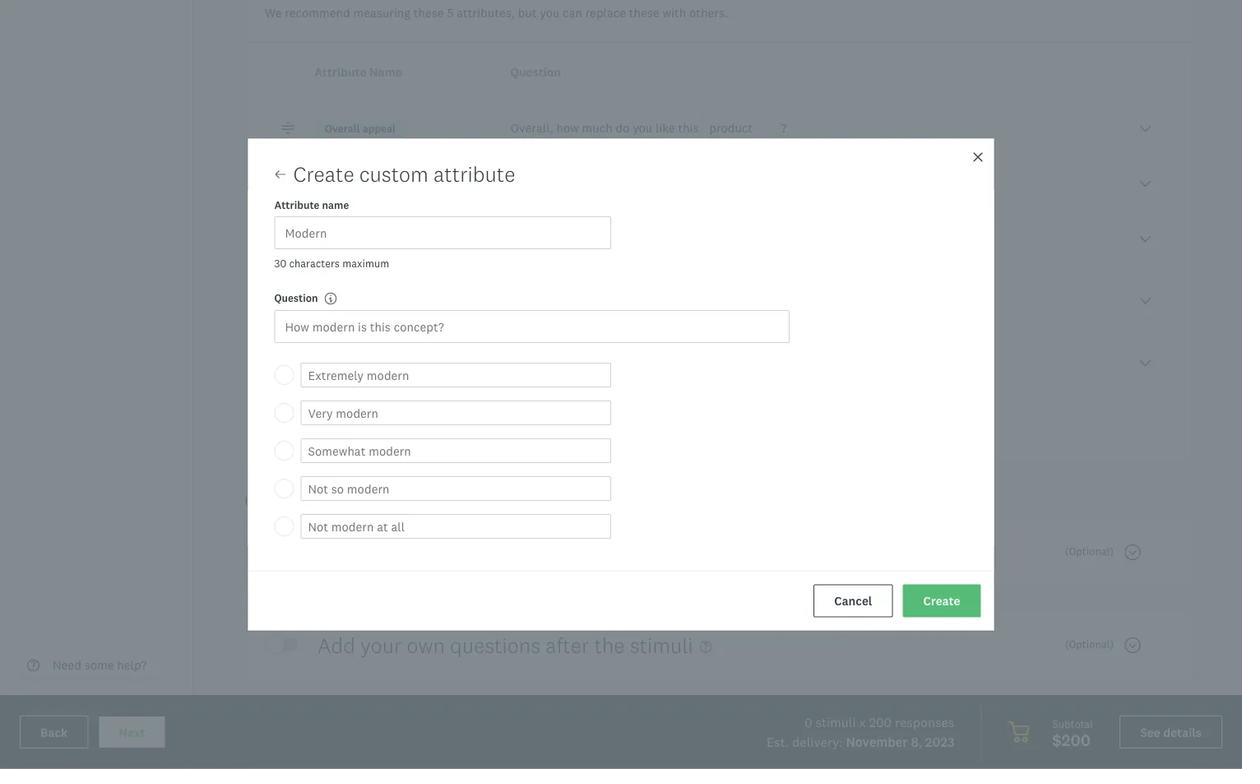 Task type: locate. For each thing, give the bounding box(es) containing it.
1 horizontal spatial these
[[629, 6, 660, 20]]

1 horizontal spatial ?
[[781, 121, 787, 135]]

one-
[[325, 357, 348, 369]]

stimuli
[[630, 634, 693, 658], [816, 715, 856, 730]]

subtotal
[[1053, 718, 1094, 730]]

0
[[805, 715, 813, 730]]

attribute
[[314, 65, 367, 79], [274, 199, 320, 211]]

unique
[[325, 177, 359, 190]]

appeal
[[363, 122, 396, 135]]

back
[[40, 725, 68, 740]]

but
[[518, 6, 537, 20]]

1 vertical spatial stimuli
[[816, 715, 856, 730]]

question left info image
[[274, 292, 318, 304]]

create for create
[[924, 594, 961, 608]]

describe
[[581, 355, 628, 369]]

see
[[1141, 725, 1161, 740]]

est.
[[767, 734, 789, 750]]

create
[[293, 163, 354, 186], [924, 594, 961, 608]]

1 vertical spatial attribute
[[274, 199, 320, 211]]

Specify product field
[[600, 226, 679, 251]]

1 vertical spatial (optional)
[[1065, 638, 1114, 650]]

chevrondown image for your
[[1140, 233, 1152, 245]]

this right is
[[591, 176, 611, 190]]

how
[[557, 121, 579, 135]]

0 horizontal spatial these
[[414, 6, 444, 20]]

1 vertical spatial please specify field
[[615, 171, 694, 195]]

3 chevrondown image from the top
[[1140, 295, 1152, 307]]

attribute
[[434, 163, 516, 186]]

your
[[357, 232, 379, 245], [361, 634, 402, 658]]

back button
[[20, 716, 88, 749]]

this right 'like'
[[678, 121, 699, 135]]

0 vertical spatial (optional)
[[1065, 545, 1114, 557]]

1 vertical spatial ?
[[511, 306, 517, 321]]

0 vertical spatial question
[[511, 65, 561, 79]]

0 vertical spatial add
[[286, 420, 308, 435]]

0 vertical spatial this
[[678, 121, 699, 135]]

1 vertical spatial create
[[924, 594, 961, 608]]

your for meets
[[357, 232, 379, 245]]

0 vertical spatial please specify field
[[702, 116, 781, 140]]

0 horizontal spatial create
[[293, 163, 354, 186]]

attribute down arrowleft image
[[274, 199, 320, 211]]

add up benchmarks
[[318, 634, 356, 658]]

(optional)
[[1065, 545, 1114, 557], [1065, 638, 1114, 650]]

attributes
[[311, 420, 368, 435]]

arrowleft image
[[275, 169, 286, 180]]

overall, how much do you like this
[[511, 121, 702, 135]]

delivery:
[[793, 734, 843, 750]]

0 horizontal spatial question
[[274, 292, 318, 304]]

1 vertical spatial you
[[633, 121, 653, 135]]

how
[[511, 176, 535, 190]]

name
[[322, 199, 349, 211]]

this right describe
[[631, 355, 652, 369]]

2 (optional) from the top
[[1065, 638, 1114, 650]]

toggle card image
[[1125, 544, 1141, 561], [1125, 637, 1141, 654]]

1 horizontal spatial this
[[631, 355, 652, 369]]

purchase
[[325, 295, 370, 307]]

benchmarks
[[244, 706, 359, 730]]

meets your needs button
[[265, 212, 1172, 266]]

help image
[[700, 641, 712, 653]]

like
[[656, 121, 675, 135]]

in one word, describe this
[[511, 355, 655, 369]]

you right but
[[540, 6, 560, 20]]

1 vertical spatial question
[[274, 292, 318, 304]]

chevrondown image
[[1140, 178, 1152, 190], [1140, 233, 1152, 245], [1140, 295, 1152, 307], [1140, 357, 1152, 369]]

these left 5
[[414, 6, 444, 20]]

0 horizontal spatial you
[[540, 6, 560, 20]]

in
[[511, 355, 521, 369]]

some
[[84, 658, 114, 673]]

measuring
[[353, 6, 411, 20]]

1 toggle card image from the top
[[1125, 544, 1141, 561]]

question up overall,
[[511, 65, 561, 79]]

2 chevrondown image from the top
[[1140, 233, 1152, 245]]

1 (optional) from the top
[[1065, 545, 1114, 557]]

2 these from the left
[[629, 6, 660, 20]]

one-word description
[[325, 357, 430, 369]]

purchase intent
[[325, 295, 402, 307]]

1 vertical spatial this
[[591, 176, 611, 190]]

2 toggle card image from the top
[[1125, 637, 1141, 654]]

attribute name
[[314, 65, 402, 79]]

stimuli left help icon
[[630, 634, 693, 658]]

need some help?
[[53, 658, 147, 673]]

needs
[[381, 232, 410, 245]]

0 horizontal spatial add
[[286, 420, 308, 435]]

can
[[563, 6, 583, 20]]

add inside button
[[286, 420, 308, 435]]

chevrondown image for word
[[1140, 357, 1152, 369]]

2 vertical spatial this
[[631, 355, 652, 369]]

cancel
[[835, 594, 873, 608]]

one
[[524, 355, 544, 369]]

attribute for attribute name
[[274, 199, 320, 211]]

replace
[[586, 6, 626, 20]]

0 vertical spatial attribute
[[314, 65, 367, 79]]

own
[[407, 634, 445, 658]]

question inside create custom attribute dialog
[[274, 292, 318, 304]]

stimuli left 'x'
[[816, 715, 856, 730]]

1 vertical spatial your
[[361, 634, 402, 658]]

add left attributes
[[286, 420, 308, 435]]

help image
[[27, 660, 40, 672]]

you right do
[[633, 121, 653, 135]]

how unique is this
[[511, 176, 615, 190]]

meets
[[325, 232, 354, 245]]

0 vertical spatial your
[[357, 232, 379, 245]]

Attribute name field
[[274, 216, 611, 249]]

attribute left name at the top left of the page
[[314, 65, 367, 79]]

maximum
[[342, 258, 389, 270]]

attributes,
[[457, 6, 515, 20]]

attribute inside dialog
[[274, 199, 320, 211]]

name
[[369, 65, 402, 79]]

we recommend measuring these 5 attributes, but you can replace these with others.
[[265, 6, 728, 20]]

2 vertical spatial please specify field
[[655, 350, 734, 375]]

create inside button
[[924, 594, 961, 608]]

x
[[860, 715, 866, 730]]

0 horizontal spatial this
[[591, 176, 611, 190]]

question
[[511, 65, 561, 79], [274, 292, 318, 304]]

info image
[[325, 293, 337, 305]]

your for add
[[361, 634, 402, 658]]

0 vertical spatial you
[[540, 6, 560, 20]]

1 horizontal spatial add
[[318, 634, 356, 658]]

1 horizontal spatial stimuli
[[816, 715, 856, 730]]

these left with
[[629, 6, 660, 20]]

4 chevrondown image from the top
[[1140, 357, 1152, 369]]

this
[[678, 121, 699, 135], [591, 176, 611, 190], [631, 355, 652, 369]]

1 horizontal spatial create
[[924, 594, 961, 608]]

?
[[781, 121, 787, 135], [511, 306, 517, 321]]

with
[[663, 6, 686, 20]]

2 horizontal spatial this
[[678, 121, 699, 135]]

your up maximum
[[357, 232, 379, 245]]

0 horizontal spatial stimuli
[[630, 634, 693, 658]]

your left the own
[[361, 634, 402, 658]]

chevrondown image inside meets your needs button
[[1140, 233, 1152, 245]]

questions
[[450, 634, 541, 658]]

0 vertical spatial create
[[293, 163, 354, 186]]

description
[[375, 357, 430, 369]]

add
[[286, 420, 308, 435], [318, 634, 356, 658]]

0 vertical spatial toggle card image
[[1125, 544, 1141, 561]]

please specify field for in one word, describe this
[[655, 350, 734, 375]]

responses
[[895, 715, 955, 730]]

your inside meets your needs button
[[357, 232, 379, 245]]

is
[[579, 176, 588, 190]]

Please specify field
[[702, 116, 781, 140], [615, 171, 694, 195], [655, 350, 734, 375]]

1 vertical spatial toggle card image
[[1125, 637, 1141, 654]]

1 vertical spatial add
[[318, 634, 356, 658]]



Task type: vqa. For each thing, say whether or not it's contained in the screenshot.
Cancel button
yes



Task type: describe. For each thing, give the bounding box(es) containing it.
attribute name
[[274, 199, 349, 211]]

0 stimuli x 200 responses est. delivery: november 8, 2023
[[767, 715, 955, 750]]

Specify desired action field
[[901, 281, 980, 306]]

do
[[616, 121, 630, 135]]

add your own questions after the stimuli
[[318, 634, 693, 658]]

help?
[[117, 658, 147, 673]]

1 chevrondown image from the top
[[1140, 178, 1152, 190]]

see details
[[1141, 725, 1202, 740]]

need some help? link
[[20, 652, 160, 679]]

8,
[[911, 734, 923, 750]]

Question field
[[274, 310, 790, 343]]

characters
[[289, 258, 340, 270]]

the
[[595, 634, 625, 658]]

30
[[274, 258, 287, 270]]

overall appeal
[[325, 122, 396, 135]]

create custom attribute
[[293, 163, 516, 186]]

details
[[1164, 725, 1202, 740]]

stimuli inside 0 stimuli x 200 responses est. delivery: november 8, 2023
[[816, 715, 856, 730]]

Extremely modern field
[[301, 363, 611, 388]]

0 vertical spatial stimuli
[[630, 634, 693, 658]]

see details button
[[1120, 716, 1223, 749]]

x image
[[972, 151, 985, 163]]

attribute for attribute name
[[314, 65, 367, 79]]

chevrondown image for intent
[[1140, 295, 1152, 307]]

word,
[[547, 355, 578, 369]]

meets your needs
[[325, 232, 410, 245]]

create custom attribute dialog
[[247, 138, 995, 632]]

add for add attributes
[[286, 420, 308, 435]]

intent
[[373, 295, 402, 307]]

custom questions
[[244, 488, 415, 512]]

Not modern at all field
[[301, 514, 611, 539]]

questions
[[321, 488, 415, 512]]

we
[[265, 6, 282, 20]]

next
[[119, 725, 145, 740]]

0 vertical spatial ?
[[781, 121, 787, 135]]

add attributes button
[[265, 411, 389, 444]]

after
[[546, 634, 589, 658]]

overall,
[[511, 121, 554, 135]]

add attributes
[[286, 420, 368, 435]]

30 characters maximum
[[274, 258, 389, 270]]

Very modern field
[[301, 401, 611, 425]]

next button
[[98, 716, 166, 749]]

others.
[[690, 6, 728, 20]]

need
[[53, 658, 81, 673]]

create button
[[903, 585, 981, 618]]

1 horizontal spatial question
[[511, 65, 561, 79]]

cart image
[[1008, 722, 1030, 743]]

much
[[582, 121, 613, 135]]

0 horizontal spatial ?
[[511, 306, 517, 321]]

please specify field for how unique is this
[[615, 171, 694, 195]]

november
[[846, 734, 908, 750]]

please specify field for overall, how much do you like this
[[702, 116, 781, 140]]

custom
[[244, 488, 316, 512]]

Not so modern field
[[301, 476, 611, 501]]

Somewhat modern field
[[301, 439, 611, 463]]

5
[[447, 6, 454, 20]]

200
[[870, 715, 892, 730]]

1 horizontal spatial you
[[633, 121, 653, 135]]

chevrondown image
[[1140, 123, 1152, 135]]

recommend
[[285, 6, 350, 20]]

create for create custom attribute
[[293, 163, 354, 186]]

subtotal $200
[[1053, 718, 1094, 750]]

1 these from the left
[[414, 6, 444, 20]]

add for add your own questions after the stimuli
[[318, 634, 356, 658]]

unique
[[538, 176, 576, 190]]

custom
[[359, 163, 429, 186]]

2023
[[926, 734, 955, 750]]

cancel button
[[814, 585, 893, 618]]

word
[[348, 357, 372, 369]]

$200
[[1053, 731, 1091, 750]]

overall
[[325, 122, 360, 135]]



